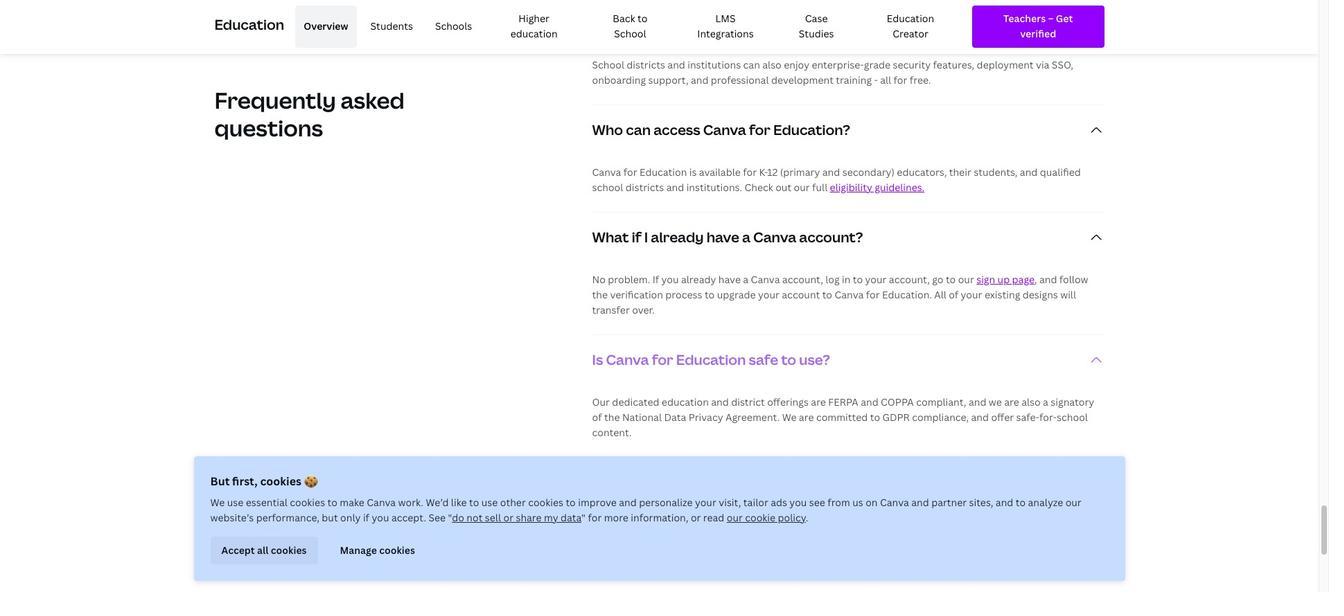 Task type: locate. For each thing, give the bounding box(es) containing it.
can up professional
[[744, 58, 760, 71]]

0 vertical spatial also
[[763, 58, 782, 71]]

0 vertical spatial a
[[743, 228, 751, 247]]

1 account, from the left
[[783, 273, 824, 286]]

1 horizontal spatial you
[[662, 273, 679, 286]]

education down higher
[[511, 27, 558, 40]]

account, up education.
[[889, 273, 930, 286]]

a up for-
[[1043, 396, 1049, 409]]

no problem. if you already have a canva account, log in to your account, go to our sign up page
[[592, 273, 1035, 286]]

follow
[[1060, 273, 1089, 286]]

education inside "link"
[[887, 12, 935, 25]]

education element
[[215, 0, 1105, 53]]

(primary
[[780, 165, 820, 179]]

and inside , and follow the verification process to upgrade your account to canva for education. all of your existing designs will transfer over.
[[1040, 273, 1058, 286]]

" right see
[[448, 512, 452, 525]]

2 or from the left
[[691, 512, 701, 525]]

frequently
[[215, 85, 336, 115]]

0 horizontal spatial use
[[227, 496, 244, 510]]

1 horizontal spatial if
[[632, 228, 642, 247]]

education inside "canva for education is available for k-12 (primary and secondary) educators, their students, and qualified school districts and institutions. check out our full"
[[640, 165, 687, 179]]

use?
[[800, 351, 831, 369]]

1 vertical spatial if
[[363, 512, 370, 525]]

already inside dropdown button
[[651, 228, 704, 247]]

0 horizontal spatial "
[[448, 512, 452, 525]]

1 horizontal spatial or
[[691, 512, 701, 525]]

our inside "canva for education is available for k-12 (primary and secondary) educators, their students, and qualified school districts and institutions. check out our full"
[[794, 181, 810, 194]]

the up content.
[[605, 411, 620, 424]]

eligibility guidelines.
[[830, 181, 925, 194]]

canva down in
[[835, 288, 864, 301]]

and down 'we'
[[972, 411, 989, 424]]

and up privacy
[[711, 396, 729, 409]]

districts up support,
[[627, 58, 666, 71]]

to right back
[[638, 12, 648, 25]]

cookies down 🍪
[[290, 496, 325, 510]]

you
[[662, 273, 679, 286], [790, 496, 807, 510], [372, 512, 389, 525]]

ads
[[771, 496, 788, 510]]

canva down who
[[592, 165, 621, 179]]

canva down out
[[754, 228, 797, 247]]

canva up the upgrade
[[751, 273, 780, 286]]

we up 'website's'
[[210, 496, 225, 510]]

0 vertical spatial we
[[782, 411, 797, 424]]

for inside dropdown button
[[749, 120, 771, 139]]

have up the upgrade
[[719, 273, 741, 286]]

who can access canva for education?
[[592, 120, 851, 139]]

you left accept.
[[372, 512, 389, 525]]

1 vertical spatial a
[[743, 273, 749, 286]]

use up sell
[[482, 496, 498, 510]]

deployment
[[977, 58, 1034, 71]]

account,
[[783, 273, 824, 286], [889, 273, 930, 286]]

of right all
[[949, 288, 959, 301]]

a down check
[[743, 228, 751, 247]]

1 vertical spatial we
[[210, 496, 225, 510]]

education
[[887, 12, 935, 25], [215, 15, 284, 34], [640, 165, 687, 179], [676, 351, 746, 369]]

also left enjoy
[[763, 58, 782, 71]]

to inside back to school
[[638, 12, 648, 25]]

0 horizontal spatial also
[[763, 58, 782, 71]]

you right if
[[662, 273, 679, 286]]

a up the upgrade
[[743, 273, 749, 286]]

will
[[1061, 288, 1077, 301]]

to left analyze
[[1016, 496, 1026, 510]]

0 vertical spatial can
[[744, 58, 760, 71]]

2 horizontal spatial you
[[790, 496, 807, 510]]

for up k-
[[749, 120, 771, 139]]

studies
[[799, 27, 834, 40]]

see
[[429, 512, 446, 525]]

cookies up my
[[528, 496, 564, 510]]

and left 'we'
[[969, 396, 987, 409]]

0 horizontal spatial or
[[504, 512, 514, 525]]

via
[[1036, 58, 1050, 71]]

1 vertical spatial also
[[1022, 396, 1041, 409]]

your up 'read'
[[695, 496, 717, 510]]

education up the data on the bottom
[[662, 396, 709, 409]]

our inside we use essential cookies to make canva work. we'd like to use other cookies to improve and personalize your visit, tailor ads you see from us on canva and partner sites, and to analyze our website's performance, but only if you accept. see "
[[1066, 496, 1082, 510]]

for up "dedicated"
[[652, 351, 674, 369]]

sso,
[[1052, 58, 1074, 71]]

our cookie policy link
[[727, 512, 806, 525]]

2 vertical spatial you
[[372, 512, 389, 525]]

agreement.
[[726, 411, 780, 424]]

1 horizontal spatial can
[[744, 58, 760, 71]]

use up 'website's'
[[227, 496, 244, 510]]

accept all cookies button
[[210, 537, 318, 565]]

case studies link
[[779, 6, 855, 48]]

or right sell
[[504, 512, 514, 525]]

of down our at the left bottom of page
[[592, 411, 602, 424]]

our
[[794, 181, 810, 194], [959, 273, 975, 286], [1066, 496, 1082, 510], [727, 512, 743, 525]]

1 horizontal spatial "
[[582, 512, 586, 525]]

.
[[806, 512, 809, 525]]

for
[[894, 73, 908, 86], [749, 120, 771, 139], [624, 165, 638, 179], [743, 165, 757, 179], [866, 288, 880, 301], [652, 351, 674, 369], [588, 512, 602, 525]]

no
[[592, 273, 606, 286]]

2 vertical spatial a
[[1043, 396, 1049, 409]]

can
[[744, 58, 760, 71], [626, 120, 651, 139]]

a
[[743, 228, 751, 247], [743, 273, 749, 286], [1043, 396, 1049, 409]]

more
[[604, 512, 629, 525]]

0 vertical spatial school
[[614, 27, 647, 40]]

education inside menu bar
[[511, 27, 558, 40]]

sites,
[[970, 496, 994, 510]]

all right accept
[[257, 544, 269, 557]]

0 vertical spatial of
[[949, 288, 959, 301]]

for inside school districts and institutions can also enjoy enterprise-grade security features, deployment via sso, onboarding support, and professional development training - all for free.
[[894, 73, 908, 86]]

professional
[[711, 73, 769, 86]]

also inside school districts and institutions can also enjoy enterprise-grade security features, deployment via sso, onboarding support, and professional development training - all for free.
[[763, 58, 782, 71]]

cookies down performance,
[[271, 544, 307, 557]]

district
[[732, 396, 765, 409]]

your left 'account'
[[758, 288, 780, 301]]

our dedicated education and district offerings are ferpa and coppa compliant, and we are also a signatory of the national data privacy agreement. we are committed to gdpr compliance, and offer safe-for-school content.
[[592, 396, 1095, 439]]

committed
[[817, 411, 868, 424]]

0 vertical spatial already
[[651, 228, 704, 247]]

are
[[811, 396, 826, 409], [1005, 396, 1020, 409], [799, 411, 814, 424]]

qualified
[[1040, 165, 1081, 179]]

cookies down accept.
[[379, 544, 415, 557]]

have down institutions.
[[707, 228, 740, 247]]

we down offerings
[[782, 411, 797, 424]]

0 vertical spatial school
[[592, 181, 624, 194]]

1 horizontal spatial of
[[949, 288, 959, 301]]

school
[[614, 27, 647, 40], [592, 58, 625, 71]]

0 vertical spatial you
[[662, 273, 679, 286]]

0 horizontal spatial all
[[257, 544, 269, 557]]

existing
[[985, 288, 1021, 301]]

questions
[[215, 113, 323, 143]]

k-
[[759, 165, 768, 179]]

our down (primary
[[794, 181, 810, 194]]

schools
[[435, 20, 472, 33]]

menu bar containing higher education
[[290, 6, 962, 48]]

already up process
[[681, 273, 716, 286]]

to left gdpr
[[871, 411, 881, 424]]

content.
[[592, 426, 632, 439]]

districts up 'i'
[[626, 181, 664, 194]]

1 vertical spatial have
[[719, 273, 741, 286]]

out
[[776, 181, 792, 194]]

you up 'policy'
[[790, 496, 807, 510]]

already
[[651, 228, 704, 247], [681, 273, 716, 286]]

0 horizontal spatial if
[[363, 512, 370, 525]]

cookies up essential
[[260, 474, 302, 489]]

development
[[772, 73, 834, 86]]

1 vertical spatial education
[[662, 396, 709, 409]]

0 horizontal spatial of
[[592, 411, 602, 424]]

-
[[875, 73, 878, 86]]

school down signatory
[[1057, 411, 1088, 424]]

accept.
[[392, 512, 426, 525]]

accept
[[222, 544, 255, 557]]

school up onboarding
[[592, 58, 625, 71]]

security
[[893, 58, 931, 71]]

school down back
[[614, 27, 647, 40]]

log
[[826, 273, 840, 286]]

menu bar
[[290, 6, 962, 48]]

if left 'i'
[[632, 228, 642, 247]]

0 vertical spatial the
[[592, 288, 608, 301]]

lms
[[716, 12, 736, 25]]

0 horizontal spatial education
[[511, 27, 558, 40]]

share
[[516, 512, 542, 525]]

canva right the is
[[606, 351, 649, 369]]

1 vertical spatial of
[[592, 411, 602, 424]]

if
[[632, 228, 642, 247], [363, 512, 370, 525]]

and left 'partner' on the bottom of page
[[912, 496, 930, 510]]

or left 'read'
[[691, 512, 701, 525]]

also up safe- on the right of the page
[[1022, 396, 1041, 409]]

have
[[707, 228, 740, 247], [719, 273, 741, 286]]

read
[[704, 512, 725, 525]]

but first, cookies 🍪
[[210, 474, 318, 489]]

1 horizontal spatial education
[[662, 396, 709, 409]]

0 horizontal spatial can
[[626, 120, 651, 139]]

0 vertical spatial have
[[707, 228, 740, 247]]

school inside "canva for education is available for k-12 (primary and secondary) educators, their students, and qualified school districts and institutions. check out our full"
[[592, 181, 624, 194]]

0 horizontal spatial we
[[210, 496, 225, 510]]

tailor
[[744, 496, 769, 510]]

1 horizontal spatial also
[[1022, 396, 1041, 409]]

and right sites,
[[996, 496, 1014, 510]]

page
[[1013, 273, 1035, 286]]

and down the institutions
[[691, 73, 709, 86]]

0 horizontal spatial school
[[592, 181, 624, 194]]

1 vertical spatial districts
[[626, 181, 664, 194]]

1 vertical spatial all
[[257, 544, 269, 557]]

and left qualified
[[1020, 165, 1038, 179]]

1 horizontal spatial school
[[1057, 411, 1088, 424]]

overview
[[304, 20, 348, 33]]

account, up 'account'
[[783, 273, 824, 286]]

0 horizontal spatial account,
[[783, 273, 824, 286]]

what
[[592, 228, 629, 247]]

0 vertical spatial education
[[511, 27, 558, 40]]

school inside school districts and institutions can also enjoy enterprise-grade security features, deployment via sso, onboarding support, and professional development training - all for free.
[[592, 58, 625, 71]]

1 vertical spatial school
[[592, 58, 625, 71]]

improve
[[578, 496, 617, 510]]

safe
[[749, 351, 779, 369]]

to right in
[[853, 273, 863, 286]]

education inside dropdown button
[[676, 351, 746, 369]]

account?
[[800, 228, 864, 247]]

onboarding
[[592, 73, 646, 86]]

visit,
[[719, 496, 741, 510]]

1 horizontal spatial account,
[[889, 273, 930, 286]]

but
[[322, 512, 338, 525]]

use
[[227, 496, 244, 510], [482, 496, 498, 510]]

education creator link
[[860, 6, 962, 48]]

to inside dropdown button
[[781, 351, 797, 369]]

2 " from the left
[[582, 512, 586, 525]]

and right ','
[[1040, 273, 1058, 286]]

educators,
[[897, 165, 947, 179]]

all right -
[[881, 73, 892, 86]]

if right only
[[363, 512, 370, 525]]

education inside our dedicated education and district offerings are ferpa and coppa compliant, and we are also a signatory of the national data privacy agreement. we are committed to gdpr compliance, and offer safe-for-school content.
[[662, 396, 709, 409]]

1 vertical spatial the
[[605, 411, 620, 424]]

can inside dropdown button
[[626, 120, 651, 139]]

for inside , and follow the verification process to upgrade your account to canva for education. all of your existing designs will transfer over.
[[866, 288, 880, 301]]

1 vertical spatial can
[[626, 120, 651, 139]]

partner
[[932, 496, 967, 510]]

1 use from the left
[[227, 496, 244, 510]]

0 vertical spatial districts
[[627, 58, 666, 71]]

we inside we use essential cookies to make canva work. we'd like to use other cookies to improve and personalize your visit, tailor ads you see from us on canva and partner sites, and to analyze our website's performance, but only if you accept. see "
[[210, 496, 225, 510]]

1 horizontal spatial all
[[881, 73, 892, 86]]

1 horizontal spatial we
[[782, 411, 797, 424]]

all inside button
[[257, 544, 269, 557]]

school up what
[[592, 181, 624, 194]]

for down security
[[894, 73, 908, 86]]

we
[[782, 411, 797, 424], [210, 496, 225, 510]]

our right analyze
[[1066, 496, 1082, 510]]

districts inside school districts and institutions can also enjoy enterprise-grade security features, deployment via sso, onboarding support, and professional development training - all for free.
[[627, 58, 666, 71]]

account
[[782, 288, 820, 301]]

can right who
[[626, 120, 651, 139]]

manage
[[340, 544, 377, 557]]

higher education link
[[486, 6, 582, 48]]

for left education.
[[866, 288, 880, 301]]

to right the safe in the right of the page
[[781, 351, 797, 369]]

also inside our dedicated education and district offerings are ferpa and coppa compliant, and we are also a signatory of the national data privacy agreement. we are committed to gdpr compliance, and offer safe-for-school content.
[[1022, 396, 1041, 409]]

1 " from the left
[[448, 512, 452, 525]]

us
[[853, 496, 864, 510]]

the down no
[[592, 288, 608, 301]]

1 vertical spatial school
[[1057, 411, 1088, 424]]

already right 'i'
[[651, 228, 704, 247]]

" down improve
[[582, 512, 586, 525]]

to right process
[[705, 288, 715, 301]]

a inside dropdown button
[[743, 228, 751, 247]]

first,
[[232, 474, 258, 489]]

education
[[511, 27, 558, 40], [662, 396, 709, 409]]

1 horizontal spatial use
[[482, 496, 498, 510]]

0 vertical spatial if
[[632, 228, 642, 247]]

0 vertical spatial all
[[881, 73, 892, 86]]



Task type: describe. For each thing, give the bounding box(es) containing it.
to up but
[[328, 496, 338, 510]]

canva for education is available for k-12 (primary and secondary) educators, their students, and qualified school districts and institutions. check out our full
[[592, 165, 1081, 194]]

secondary)
[[843, 165, 895, 179]]

policy
[[778, 512, 806, 525]]

do
[[452, 512, 464, 525]]

students link
[[362, 6, 421, 48]]

we
[[989, 396, 1002, 409]]

make
[[340, 496, 365, 510]]

up
[[998, 273, 1010, 286]]

the inside our dedicated education and district offerings are ferpa and coppa compliant, and we are also a signatory of the national data privacy agreement. we are committed to gdpr compliance, and offer safe-for-school content.
[[605, 411, 620, 424]]

safe-
[[1017, 411, 1040, 424]]

free.
[[910, 73, 931, 86]]

canva right make in the bottom left of the page
[[367, 496, 396, 510]]

to right like
[[469, 496, 479, 510]]

have inside dropdown button
[[707, 228, 740, 247]]

menu bar inside education element
[[290, 6, 962, 48]]

verification
[[610, 288, 663, 301]]

1 vertical spatial you
[[790, 496, 807, 510]]

our
[[592, 396, 610, 409]]

in
[[842, 273, 851, 286]]

higher education
[[511, 12, 558, 40]]

their
[[950, 165, 972, 179]]

from
[[828, 496, 851, 510]]

canva inside , and follow the verification process to upgrade your account to canva for education. all of your existing designs will transfer over.
[[835, 288, 864, 301]]

to inside our dedicated education and district offerings are ferpa and coppa compliant, and we are also a signatory of the national data privacy agreement. we are committed to gdpr compliance, and offer safe-for-school content.
[[871, 411, 881, 424]]

designs
[[1023, 288, 1059, 301]]

back
[[613, 12, 635, 25]]

features,
[[934, 58, 975, 71]]

national
[[622, 411, 662, 424]]

districts inside "canva for education is available for k-12 (primary and secondary) educators, their students, and qualified school districts and institutions. check out our full"
[[626, 181, 664, 194]]

2 account, from the left
[[889, 273, 930, 286]]

school inside our dedicated education and district offerings are ferpa and coppa compliant, and we are also a signatory of the national data privacy agreement. we are committed to gdpr compliance, and offer safe-for-school content.
[[1057, 411, 1088, 424]]

and up support,
[[668, 58, 686, 71]]

and left institutions.
[[667, 181, 684, 194]]

to right go
[[946, 273, 956, 286]]

a inside our dedicated education and district offerings are ferpa and coppa compliant, and we are also a signatory of the national data privacy agreement. we are committed to gdpr compliance, and offer safe-for-school content.
[[1043, 396, 1049, 409]]

cookies inside manage cookies button
[[379, 544, 415, 557]]

if inside dropdown button
[[632, 228, 642, 247]]

cookies inside accept all cookies button
[[271, 544, 307, 557]]

back to school
[[613, 12, 648, 40]]

to down log
[[823, 288, 833, 301]]

only
[[340, 512, 361, 525]]

analyze
[[1028, 496, 1064, 510]]

transfer
[[592, 303, 630, 317]]

what if i already have a canva account?
[[592, 228, 864, 247]]

students
[[371, 20, 413, 33]]

higher
[[519, 12, 550, 25]]

what if i already have a canva account? button
[[592, 213, 1105, 263]]

over.
[[632, 303, 655, 317]]

12
[[768, 165, 778, 179]]

for inside dropdown button
[[652, 351, 674, 369]]

2 use from the left
[[482, 496, 498, 510]]

process
[[666, 288, 703, 301]]

all inside school districts and institutions can also enjoy enterprise-grade security features, deployment via sso, onboarding support, and professional development training - all for free.
[[881, 73, 892, 86]]

to up data
[[566, 496, 576, 510]]

personalize
[[639, 496, 693, 510]]

dedicated
[[612, 396, 660, 409]]

sign up page link
[[977, 273, 1035, 286]]

for left is on the top right of the page
[[624, 165, 638, 179]]

of inside our dedicated education and district offerings are ferpa and coppa compliant, and we are also a signatory of the national data privacy agreement. we are committed to gdpr compliance, and offer safe-for-school content.
[[592, 411, 602, 424]]

other
[[500, 496, 526, 510]]

integrations
[[698, 27, 754, 40]]

our down visit,
[[727, 512, 743, 525]]

full
[[813, 181, 828, 194]]

your down sign
[[961, 288, 983, 301]]

school inside back to school
[[614, 27, 647, 40]]

is canva for education safe to use? button
[[592, 335, 1105, 385]]

we'd
[[426, 496, 449, 510]]

case studies
[[799, 12, 834, 40]]

your right in
[[866, 273, 887, 286]]

education?
[[774, 120, 851, 139]]

students,
[[974, 165, 1018, 179]]

schools link
[[427, 6, 481, 48]]

performance,
[[256, 512, 320, 525]]

for left k-
[[743, 165, 757, 179]]

your inside we use essential cookies to make canva work. we'd like to use other cookies to improve and personalize your visit, tailor ads you see from us on canva and partner sites, and to analyze our website's performance, but only if you accept. see "
[[695, 496, 717, 510]]

we inside our dedicated education and district offerings are ferpa and coppa compliant, and we are also a signatory of the national data privacy agreement. we are committed to gdpr compliance, and offer safe-for-school content.
[[782, 411, 797, 424]]

of inside , and follow the verification process to upgrade your account to canva for education. all of your existing designs will transfer over.
[[949, 288, 959, 301]]

" inside we use essential cookies to make canva work. we'd like to use other cookies to improve and personalize your visit, tailor ads you see from us on canva and partner sites, and to analyze our website's performance, but only if you accept. see "
[[448, 512, 452, 525]]

offer
[[992, 411, 1014, 424]]

and right ferpa
[[861, 396, 879, 409]]

signatory
[[1051, 396, 1095, 409]]

is canva for education safe to use?
[[592, 351, 831, 369]]

go
[[933, 273, 944, 286]]

0 horizontal spatial you
[[372, 512, 389, 525]]

and up full
[[823, 165, 840, 179]]

guidelines.
[[875, 181, 925, 194]]

problem.
[[608, 273, 650, 286]]

1 vertical spatial already
[[681, 273, 716, 286]]

lms integrations
[[698, 12, 754, 40]]

who can access canva for education? button
[[592, 105, 1105, 155]]

are down offerings
[[799, 411, 814, 424]]

upgrade
[[717, 288, 756, 301]]

gdpr
[[883, 411, 910, 424]]

for down improve
[[588, 512, 602, 525]]

eligibility guidelines. link
[[830, 181, 925, 194]]

like
[[451, 496, 467, 510]]

canva right on
[[880, 496, 909, 510]]

our left sign
[[959, 273, 975, 286]]

can inside school districts and institutions can also enjoy enterprise-grade security features, deployment via sso, onboarding support, and professional development training - all for free.
[[744, 58, 760, 71]]

creator
[[893, 27, 929, 40]]

essential
[[246, 496, 288, 510]]

do not sell or share my data " for more information, or read our cookie policy .
[[452, 512, 809, 525]]

check
[[745, 181, 774, 194]]

are left ferpa
[[811, 396, 826, 409]]

compliant,
[[917, 396, 967, 409]]

are right 'we'
[[1005, 396, 1020, 409]]

manage cookies button
[[329, 537, 426, 565]]

who
[[592, 120, 623, 139]]

privacy
[[689, 411, 723, 424]]

we use essential cookies to make canva work. we'd like to use other cookies to improve and personalize your visit, tailor ads you see from us on canva and partner sites, and to analyze our website's performance, but only if you accept. see "
[[210, 496, 1082, 525]]

1 or from the left
[[504, 512, 514, 525]]

the inside , and follow the verification process to upgrade your account to canva for education. all of your existing designs will transfer over.
[[592, 288, 608, 301]]

education.
[[883, 288, 932, 301]]

canva up available
[[703, 120, 747, 139]]

offerings
[[768, 396, 809, 409]]

,
[[1035, 273, 1038, 286]]

is
[[690, 165, 697, 179]]

training
[[836, 73, 872, 86]]

website's
[[210, 512, 254, 525]]

and up do not sell or share my data " for more information, or read our cookie policy .
[[619, 496, 637, 510]]

if inside we use essential cookies to make canva work. we'd like to use other cookies to improve and personalize your visit, tailor ads you see from us on canva and partner sites, and to analyze our website's performance, but only if you accept. see "
[[363, 512, 370, 525]]

canva inside "canva for education is available for k-12 (primary and secondary) educators, their students, and qualified school districts and institutions. check out our full"
[[592, 165, 621, 179]]

compliance,
[[912, 411, 969, 424]]

if
[[653, 273, 659, 286]]

canva inside dropdown button
[[606, 351, 649, 369]]

teachers – get verified image
[[985, 11, 1092, 42]]

my
[[544, 512, 559, 525]]



Task type: vqa. For each thing, say whether or not it's contained in the screenshot.
top a
yes



